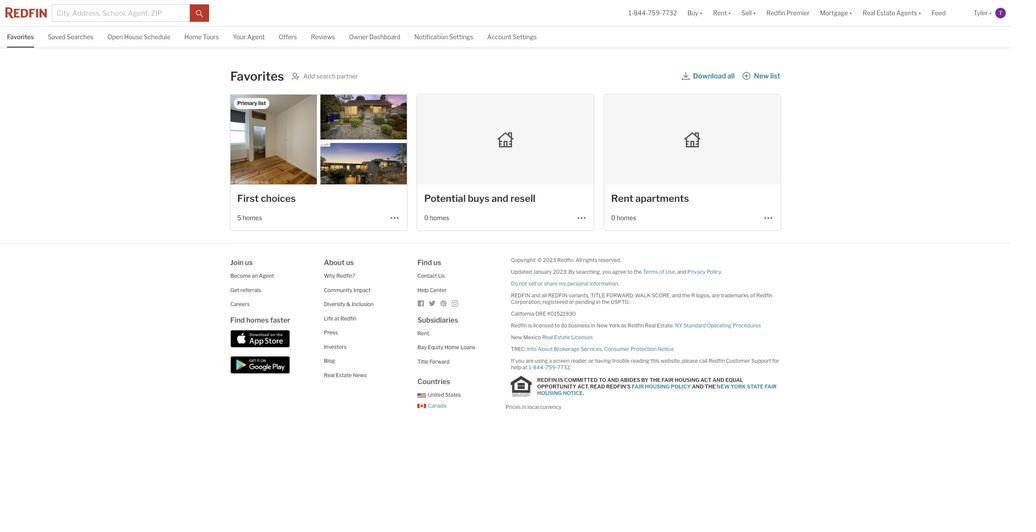 Task type: vqa. For each thing, say whether or not it's contained in the screenshot.
If
yes



Task type: locate. For each thing, give the bounding box(es) containing it.
us
[[245, 259, 253, 267], [346, 259, 354, 267], [434, 259, 441, 267]]

all inside redfin and all redfin variants, title forward, walk score, and the r logos, are trademarks of redfin corporation, registered or pending in the uspto.
[[542, 293, 547, 299]]

redfin down not
[[511, 293, 531, 299]]

1 vertical spatial 7732
[[558, 365, 570, 371]]

1 vertical spatial of
[[750, 293, 755, 299]]

are left using
[[526, 358, 534, 365]]

redfin's
[[606, 384, 631, 390]]

new for new mexico real estate licenses
[[511, 335, 522, 341]]

housing
[[675, 377, 700, 384], [645, 384, 670, 390], [537, 390, 562, 397]]

1 vertical spatial 844-
[[533, 365, 546, 371]]

forward
[[430, 359, 450, 365]]

having
[[595, 358, 611, 365]]

0 vertical spatial in
[[596, 299, 601, 306]]

center
[[430, 287, 447, 294]]

0 horizontal spatial 844-
[[533, 365, 546, 371]]

about up using
[[538, 346, 553, 353]]

apartments
[[636, 193, 689, 204]]

and down sell
[[532, 293, 541, 299]]

844- for 1-844-759-7732
[[634, 9, 648, 17]]

find down careers "button"
[[230, 316, 245, 325]]

0 horizontal spatial 0
[[424, 214, 429, 222]]

redfin left is
[[511, 323, 527, 329]]

1 horizontal spatial in
[[591, 323, 596, 329]]

in right business
[[591, 323, 596, 329]]

us up redfin?
[[346, 259, 354, 267]]

2 horizontal spatial estate
[[877, 9, 895, 17]]

sell ▾ button
[[736, 0, 761, 26]]

redfin right as
[[628, 323, 644, 329]]

info
[[527, 346, 537, 353]]

real down blog button at the left of page
[[324, 372, 335, 379]]

1 horizontal spatial 844-
[[634, 9, 648, 17]]

by
[[641, 377, 649, 384]]

1 horizontal spatial 1-844-759-7732 link
[[629, 9, 677, 17]]

0 homes for rent
[[611, 214, 636, 222]]

2 horizontal spatial housing
[[675, 377, 700, 384]]

redfin right trademarks
[[757, 293, 773, 299]]

loans
[[461, 345, 475, 351]]

estate inside dropdown button
[[877, 9, 895, 17]]

consumer protection notice link
[[604, 346, 674, 353]]

2 horizontal spatial us
[[434, 259, 441, 267]]

0 vertical spatial you
[[602, 269, 611, 276]]

mortgage
[[820, 9, 848, 17]]

0 horizontal spatial new
[[511, 335, 522, 341]]

redfin
[[511, 293, 531, 299], [548, 293, 568, 299], [537, 377, 557, 384]]

owner dashboard
[[349, 33, 401, 41]]

1 vertical spatial home
[[445, 345, 459, 351]]

1 horizontal spatial 0 homes
[[611, 214, 636, 222]]

the left terms
[[634, 269, 642, 276]]

1 vertical spatial in
[[591, 323, 596, 329]]

buy ▾ button
[[682, 0, 708, 26]]

▾
[[700, 9, 703, 17], [728, 9, 731, 17], [753, 9, 756, 17], [850, 9, 853, 17], [919, 9, 922, 17], [989, 9, 992, 17]]

your agent
[[233, 33, 265, 41]]

1 horizontal spatial all
[[728, 72, 735, 80]]

are inside redfin and all redfin variants, title forward, walk score, and the r logos, are trademarks of redfin corporation, registered or pending in the uspto.
[[712, 293, 720, 299]]

to right agree
[[628, 269, 633, 276]]

0 horizontal spatial rent
[[611, 193, 634, 204]]

1 horizontal spatial about
[[538, 346, 553, 353]]

1 horizontal spatial 759-
[[648, 9, 662, 17]]

of right trademarks
[[750, 293, 755, 299]]

an
[[252, 273, 258, 279]]

account settings link
[[487, 27, 537, 47]]

new for new list
[[754, 72, 769, 80]]

2 vertical spatial in
[[522, 404, 527, 411]]

fair
[[662, 377, 674, 384], [632, 384, 644, 390], [765, 384, 777, 390]]

redfin is committed to and abides by the fair housing act and equal opportunity act. read redfin's
[[537, 377, 744, 390]]

▾ inside buy ▾ dropdown button
[[700, 9, 703, 17]]

rent inside dropdown button
[[713, 9, 727, 17]]

2 vertical spatial estate
[[336, 372, 352, 379]]

rent right the buy ▾
[[713, 9, 727, 17]]

1 vertical spatial all
[[542, 293, 547, 299]]

0 vertical spatial 7732
[[662, 9, 677, 17]]

0 vertical spatial ,
[[675, 269, 676, 276]]

find up the contact
[[418, 259, 432, 267]]

▾ right sell
[[753, 9, 756, 17]]

are inside if you are using a screen reader, or having trouble reading this website, please call redfin customer support for help at
[[526, 358, 534, 365]]

are right logos,
[[712, 293, 720, 299]]

favorites link
[[7, 27, 34, 47]]

1 vertical spatial new
[[597, 323, 608, 329]]

and right act
[[713, 377, 725, 384]]

the inside "redfin is committed to and abides by the fair housing act and equal opportunity act. read redfin's"
[[650, 377, 661, 384]]

in inside redfin and all redfin variants, title forward, walk score, and the r logos, are trademarks of redfin corporation, registered or pending in the uspto.
[[596, 299, 601, 306]]

0 horizontal spatial settings
[[449, 33, 473, 41]]

and right policy
[[692, 384, 704, 390]]

subsidiaries
[[418, 316, 458, 325]]

1 vertical spatial favorites
[[230, 69, 284, 84]]

do
[[561, 323, 567, 329]]

the left the "new"
[[705, 384, 716, 390]]

agent right an
[[259, 273, 274, 279]]

settings for notification settings
[[449, 33, 473, 41]]

estate left agents in the right of the page
[[877, 9, 895, 17]]

1 horizontal spatial fair
[[662, 377, 674, 384]]

7732 for 1-844-759-7732
[[662, 9, 677, 17]]

rent left apartments
[[611, 193, 634, 204]]

reserved.
[[599, 257, 621, 264]]

1 horizontal spatial rent
[[713, 9, 727, 17]]

1 vertical spatial are
[[526, 358, 534, 365]]

1 horizontal spatial list
[[771, 72, 781, 80]]

feed
[[932, 9, 946, 17]]

licensed
[[533, 323, 554, 329]]

if
[[511, 358, 515, 365]]

0 horizontal spatial about
[[324, 259, 345, 267]]

1 0 from the left
[[424, 214, 429, 222]]

redfin right call
[[709, 358, 725, 365]]

, up having
[[602, 346, 603, 353]]

redfin down 'my'
[[548, 293, 568, 299]]

3 us from the left
[[434, 259, 441, 267]]

. down the committed
[[583, 390, 584, 397]]

and right score,
[[672, 293, 681, 299]]

estate for agents
[[877, 9, 895, 17]]

. down agree
[[618, 281, 619, 287]]

0 vertical spatial all
[[728, 72, 735, 80]]

favorites
[[7, 33, 34, 41], [230, 69, 284, 84]]

0 vertical spatial home
[[184, 33, 202, 41]]

settings inside notification settings link
[[449, 33, 473, 41]]

home inside home tours link
[[184, 33, 202, 41]]

favorites up primary list at the left top of the page
[[230, 69, 284, 84]]

us for join us
[[245, 259, 253, 267]]

0 vertical spatial new
[[754, 72, 769, 80]]

0 horizontal spatial all
[[542, 293, 547, 299]]

2 horizontal spatial or
[[589, 358, 594, 365]]

copyright:
[[511, 257, 537, 264]]

at right life
[[334, 316, 339, 322]]

the left uspto.
[[602, 299, 610, 306]]

0 vertical spatial of
[[660, 269, 665, 276]]

redfin instagram image
[[452, 300, 459, 307]]

2 0 from the left
[[611, 214, 616, 222]]

1 horizontal spatial home
[[445, 345, 459, 351]]

and right to
[[607, 377, 619, 384]]

0 horizontal spatial list
[[258, 100, 266, 107]]

registered
[[543, 299, 568, 306]]

notification
[[415, 33, 448, 41]]

or down services
[[589, 358, 594, 365]]

homes down potential at top left
[[430, 214, 449, 222]]

City, Address, School, Agent, ZIP search field
[[52, 4, 190, 22]]

of left use at the right bottom of page
[[660, 269, 665, 276]]

0 homes down potential at top left
[[424, 214, 449, 222]]

▾ inside sell ▾ dropdown button
[[753, 9, 756, 17]]

1 horizontal spatial ,
[[675, 269, 676, 276]]

canadian flag image
[[418, 405, 426, 409]]

a
[[549, 358, 552, 365]]

homes for rent
[[617, 214, 636, 222]]

6 ▾ from the left
[[989, 9, 992, 17]]

us right join
[[245, 259, 253, 267]]

brokerage
[[554, 346, 580, 353]]

about up why at the bottom left of page
[[324, 259, 345, 267]]

redfin left premier
[[767, 9, 786, 17]]

0 horizontal spatial to
[[555, 323, 560, 329]]

sell
[[529, 281, 537, 287]]

5 ▾ from the left
[[919, 9, 922, 17]]

1 us from the left
[[245, 259, 253, 267]]

estate down the do on the bottom right of page
[[554, 335, 570, 341]]

in right pending
[[596, 299, 601, 306]]

1 horizontal spatial at
[[523, 365, 528, 371]]

searching,
[[576, 269, 601, 276]]

7732
[[662, 9, 677, 17], [558, 365, 570, 371]]

7732 left buy
[[662, 9, 677, 17]]

home left tours at the top left of page
[[184, 33, 202, 41]]

new
[[754, 72, 769, 80], [597, 323, 608, 329], [511, 335, 522, 341]]

▾ right mortgage
[[850, 9, 853, 17]]

favorites left saved
[[7, 33, 34, 41]]

premier
[[787, 9, 810, 17]]

2 ▾ from the left
[[728, 9, 731, 17]]

1 0 homes from the left
[[424, 214, 449, 222]]

rent ▾ button
[[713, 0, 731, 26]]

redfin premier
[[767, 9, 810, 17]]

0 vertical spatial rent
[[713, 9, 727, 17]]

0 for rent apartments
[[611, 214, 616, 222]]

1 vertical spatial list
[[258, 100, 266, 107]]

0 down rent apartments
[[611, 214, 616, 222]]

the left r
[[682, 293, 691, 299]]

download the redfin app from the google play store image
[[230, 357, 290, 374]]

choices
[[261, 193, 296, 204]]

0 horizontal spatial home
[[184, 33, 202, 41]]

do not sell or share my personal information link
[[511, 281, 618, 287]]

buys
[[468, 193, 490, 204]]

redfin inside button
[[767, 9, 786, 17]]

1 horizontal spatial to
[[628, 269, 633, 276]]

3 ▾ from the left
[[753, 9, 756, 17]]

us
[[438, 273, 445, 279]]

support
[[752, 358, 771, 365]]

and right buys
[[492, 193, 509, 204]]

0 down potential at top left
[[424, 214, 429, 222]]

screen
[[553, 358, 570, 365]]

, left privacy
[[675, 269, 676, 276]]

1 horizontal spatial or
[[569, 299, 574, 306]]

redfin for and
[[511, 293, 531, 299]]

1 vertical spatial or
[[569, 299, 574, 306]]

1 horizontal spatial 7732
[[662, 9, 677, 17]]

copyright: © 2023 redfin. all rights reserved.
[[511, 257, 621, 264]]

photo of 629 beloit ave, kensington, ca 94708 image
[[320, 143, 407, 205]]

0 horizontal spatial 0 homes
[[424, 214, 449, 222]]

2 vertical spatial or
[[589, 358, 594, 365]]

0 vertical spatial list
[[771, 72, 781, 80]]

diversity
[[324, 301, 346, 308]]

▾ for tyler ▾
[[989, 9, 992, 17]]

redfin twitter image
[[429, 300, 436, 307]]

1 ▾ from the left
[[700, 9, 703, 17]]

0 horizontal spatial are
[[526, 358, 534, 365]]

1 horizontal spatial of
[[750, 293, 755, 299]]

0 vertical spatial estate
[[877, 9, 895, 17]]

0 horizontal spatial the
[[650, 377, 661, 384]]

estate
[[877, 9, 895, 17], [554, 335, 570, 341], [336, 372, 352, 379]]

all down share
[[542, 293, 547, 299]]

home left loans
[[445, 345, 459, 351]]

1 settings from the left
[[449, 33, 473, 41]]

investors button
[[324, 344, 347, 350]]

at inside if you are using a screen reader, or having trouble reading this website, please call redfin customer support for help at
[[523, 365, 528, 371]]

0 vertical spatial favorites
[[7, 33, 34, 41]]

0 homes down rent apartments
[[611, 214, 636, 222]]

community
[[324, 287, 352, 294]]

0 vertical spatial 1-844-759-7732 link
[[629, 9, 677, 17]]

agent right your
[[247, 33, 265, 41]]

1 horizontal spatial you
[[602, 269, 611, 276]]

fair inside "redfin is committed to and abides by the fair housing act and equal opportunity act. read redfin's"
[[662, 377, 674, 384]]

title forward button
[[418, 359, 450, 365]]

▾ right agents in the right of the page
[[919, 9, 922, 17]]

or inside redfin and all redfin variants, title forward, walk score, and the r logos, are trademarks of redfin corporation, registered or pending in the uspto.
[[569, 299, 574, 306]]

redfin for is
[[537, 377, 557, 384]]

1- for 1-844-759-7732 .
[[529, 365, 533, 371]]

photo of 1731 15th st image
[[230, 95, 317, 185]]

0 horizontal spatial 1-844-759-7732 link
[[529, 365, 570, 371]]

us up us
[[434, 259, 441, 267]]

us flag image
[[418, 394, 426, 398]]

0 horizontal spatial or
[[538, 281, 543, 287]]

join
[[230, 259, 244, 267]]

to left the do on the bottom right of page
[[555, 323, 560, 329]]

▾ right tyler
[[989, 9, 992, 17]]

first choices
[[237, 193, 296, 204]]

trouble
[[612, 358, 630, 365]]

you up 'information'
[[602, 269, 611, 276]]

▾ inside rent ▾ dropdown button
[[728, 9, 731, 17]]

walk
[[635, 293, 651, 299]]

1 vertical spatial to
[[555, 323, 560, 329]]

currency
[[540, 404, 562, 411]]

notice
[[563, 390, 583, 397]]

agree
[[612, 269, 627, 276]]

0 horizontal spatial 759-
[[546, 365, 558, 371]]

1 vertical spatial you
[[516, 358, 525, 365]]

or
[[538, 281, 543, 287], [569, 299, 574, 306], [589, 358, 594, 365]]

0 horizontal spatial housing
[[537, 390, 562, 397]]

us for about us
[[346, 259, 354, 267]]

▾ left sell
[[728, 9, 731, 17]]

list inside button
[[771, 72, 781, 80]]

careers button
[[230, 301, 250, 308]]

investors
[[324, 344, 347, 350]]

1 horizontal spatial settings
[[513, 33, 537, 41]]

4 ▾ from the left
[[850, 9, 853, 17]]

2 horizontal spatial and
[[713, 377, 725, 384]]

1-844-759-7732
[[629, 9, 677, 17]]

abides
[[620, 377, 640, 384]]

you right if
[[516, 358, 525, 365]]

contact
[[418, 273, 437, 279]]

0 horizontal spatial 7732
[[558, 365, 570, 371]]

2 0 homes from the left
[[611, 214, 636, 222]]

the right by
[[650, 377, 661, 384]]

1-844-759-7732 link left buy
[[629, 9, 677, 17]]

7732 up is
[[558, 365, 570, 371]]

1-844-759-7732 link up is
[[529, 365, 570, 371]]

2 us from the left
[[346, 259, 354, 267]]

2 settings from the left
[[513, 33, 537, 41]]

partner
[[337, 72, 358, 80]]

759- for 1-844-759-7732
[[648, 9, 662, 17]]

uspto.
[[611, 299, 630, 306]]

york
[[609, 323, 620, 329]]

. right the screen
[[570, 365, 571, 371]]

▾ inside mortgage ▾ dropdown button
[[850, 9, 853, 17]]

0 horizontal spatial find
[[230, 316, 245, 325]]

1 vertical spatial ,
[[602, 346, 603, 353]]

new inside button
[[754, 72, 769, 80]]

0 vertical spatial at
[[334, 316, 339, 322]]

in left local
[[522, 404, 527, 411]]

0 vertical spatial agent
[[247, 33, 265, 41]]

settings inside account settings link
[[513, 33, 537, 41]]

#01521930
[[547, 311, 576, 317]]

1 vertical spatial find
[[230, 316, 245, 325]]

at right help
[[523, 365, 528, 371]]

0 horizontal spatial and
[[607, 377, 619, 384]]

real right mortgage ▾
[[863, 9, 876, 17]]

all right download
[[728, 72, 735, 80]]

user photo image
[[996, 8, 1006, 18]]

or left pending
[[569, 299, 574, 306]]

homes down rent apartments
[[617, 214, 636, 222]]

0 horizontal spatial ,
[[602, 346, 603, 353]]

redfin and all redfin variants, title forward, walk score, and the r logos, are trademarks of redfin corporation, registered or pending in the uspto.
[[511, 293, 773, 306]]

0 homes
[[424, 214, 449, 222], [611, 214, 636, 222]]

0 horizontal spatial us
[[245, 259, 253, 267]]

owner
[[349, 33, 368, 41]]

settings right "account"
[[513, 33, 537, 41]]

5 homes
[[237, 214, 262, 222]]

do
[[511, 281, 518, 287]]

homes right '5'
[[243, 214, 262, 222]]

2023:
[[553, 269, 568, 276]]

home
[[184, 33, 202, 41], [445, 345, 459, 351]]

redfin down 1-844-759-7732 .
[[537, 377, 557, 384]]

0 horizontal spatial fair
[[632, 384, 644, 390]]

1-844-759-7732 .
[[529, 365, 571, 371]]

estate left news
[[336, 372, 352, 379]]

▾ right buy
[[700, 9, 703, 17]]

1 horizontal spatial favorites
[[230, 69, 284, 84]]

or right sell
[[538, 281, 543, 287]]

0 vertical spatial 1-
[[629, 9, 634, 17]]

agent
[[247, 33, 265, 41], [259, 273, 274, 279]]

2 horizontal spatial new
[[754, 72, 769, 80]]

1 horizontal spatial 1-
[[629, 9, 634, 17]]

1 horizontal spatial us
[[346, 259, 354, 267]]

settings right notification
[[449, 33, 473, 41]]

0 vertical spatial 759-
[[648, 9, 662, 17]]

redfin inside "redfin is committed to and abides by the fair housing act and equal opportunity act. read redfin's"
[[537, 377, 557, 384]]

1 vertical spatial 759-
[[546, 365, 558, 371]]

0 horizontal spatial 1-
[[529, 365, 533, 371]]

settings for account settings
[[513, 33, 537, 41]]



Task type: describe. For each thing, give the bounding box(es) containing it.
become an agent
[[230, 273, 274, 279]]

buy
[[688, 9, 699, 17]]

terms of use link
[[643, 269, 675, 276]]

why redfin? button
[[324, 273, 355, 279]]

california dre #01521930
[[511, 311, 576, 317]]

life
[[324, 316, 333, 322]]

sell ▾
[[742, 9, 756, 17]]

find for find us
[[418, 259, 432, 267]]

or inside if you are using a screen reader, or having trouble reading this website, please call redfin customer support for help at
[[589, 358, 594, 365]]

redfin inside redfin and all redfin variants, title forward, walk score, and the r logos, are trademarks of redfin corporation, registered or pending in the uspto.
[[757, 293, 773, 299]]

you inside if you are using a screen reader, or having trouble reading this website, please call redfin customer support for help at
[[516, 358, 525, 365]]

photo of 5712 solano ave, richmond, ca 94805 image
[[320, 95, 407, 140]]

customer
[[726, 358, 750, 365]]

find for find homes faster
[[230, 316, 245, 325]]

agents
[[897, 9, 917, 17]]

search
[[316, 72, 336, 80]]

share
[[544, 281, 558, 287]]

join us
[[230, 259, 253, 267]]

redfin?
[[336, 273, 355, 279]]

not
[[519, 281, 527, 287]]

blog button
[[324, 358, 335, 365]]

us for find us
[[434, 259, 441, 267]]

homes for potential
[[430, 214, 449, 222]]

2023
[[543, 257, 556, 264]]

corporation,
[[511, 299, 542, 306]]

york
[[731, 384, 746, 390]]

buy ▾ button
[[688, 0, 703, 26]]

housing inside new york state fair housing notice
[[537, 390, 562, 397]]

resell
[[511, 193, 536, 204]]

open
[[107, 33, 123, 41]]

california
[[511, 311, 534, 317]]

read
[[590, 384, 605, 390]]

0 vertical spatial about
[[324, 259, 345, 267]]

and right use at the right bottom of page
[[677, 269, 687, 276]]

1 horizontal spatial and
[[692, 384, 704, 390]]

0 vertical spatial to
[[628, 269, 633, 276]]

use
[[666, 269, 675, 276]]

0 horizontal spatial of
[[660, 269, 665, 276]]

1 vertical spatial about
[[538, 346, 553, 353]]

by
[[569, 269, 575, 276]]

estate for news
[[336, 372, 352, 379]]

real down "licensed"
[[542, 335, 553, 341]]

schedule
[[144, 33, 170, 41]]

equal housing opportunity image
[[511, 376, 532, 397]]

title
[[591, 293, 605, 299]]

variants,
[[569, 293, 590, 299]]

tyler ▾
[[974, 9, 992, 17]]

▾ for rent ▾
[[728, 9, 731, 17]]

primary
[[237, 100, 257, 107]]

please
[[682, 358, 698, 365]]

help
[[418, 287, 429, 294]]

redfin pinterest image
[[440, 300, 447, 307]]

bay equity home loans button
[[418, 345, 475, 351]]

privacy
[[688, 269, 706, 276]]

about us
[[324, 259, 354, 267]]

844- for 1-844-759-7732 .
[[533, 365, 546, 371]]

updated
[[511, 269, 532, 276]]

open house schedule
[[107, 33, 170, 41]]

community impact
[[324, 287, 371, 294]]

notification settings
[[415, 33, 473, 41]]

mortgage ▾ button
[[815, 0, 858, 26]]

policy
[[707, 269, 721, 276]]

operating
[[707, 323, 732, 329]]

759- for 1-844-759-7732 .
[[546, 365, 558, 371]]

0 horizontal spatial at
[[334, 316, 339, 322]]

fair inside new york state fair housing notice
[[765, 384, 777, 390]]

housing inside "redfin is committed to and abides by the fair housing act and equal opportunity act. read redfin's"
[[675, 377, 700, 384]]

account
[[487, 33, 512, 41]]

pending
[[575, 299, 595, 306]]

rent. button
[[418, 330, 430, 337]]

real inside real estate agents ▾ link
[[863, 9, 876, 17]]

call
[[700, 358, 708, 365]]

real left 'estate.'
[[645, 323, 656, 329]]

act.
[[578, 384, 589, 390]]

▾ for mortgage ▾
[[850, 9, 853, 17]]

new york state fair housing notice
[[537, 384, 777, 397]]

press button
[[324, 330, 338, 336]]

canada
[[428, 403, 447, 409]]

home tours link
[[184, 27, 219, 47]]

. right privacy
[[721, 269, 722, 276]]

▾ inside real estate agents ▾ link
[[919, 9, 922, 17]]

redfin facebook image
[[418, 300, 425, 307]]

7732 for 1-844-759-7732 .
[[558, 365, 570, 371]]

procedures
[[733, 323, 761, 329]]

potential buys and resell
[[424, 193, 536, 204]]

committed
[[564, 377, 598, 384]]

redfin premier button
[[761, 0, 815, 26]]

5
[[237, 214, 241, 222]]

r
[[692, 293, 695, 299]]

privacy policy link
[[688, 269, 721, 276]]

0 horizontal spatial the
[[602, 299, 610, 306]]

rent for rent apartments
[[611, 193, 634, 204]]

rights
[[583, 257, 597, 264]]

homes for first
[[243, 214, 262, 222]]

rent for rent ▾
[[713, 9, 727, 17]]

redfin inside if you are using a screen reader, or having trouble reading this website, please call redfin customer support for help at
[[709, 358, 725, 365]]

0 horizontal spatial in
[[522, 404, 527, 411]]

1 horizontal spatial the
[[705, 384, 716, 390]]

news
[[353, 372, 367, 379]]

homes up download the redfin app on the apple app store image
[[246, 316, 269, 325]]

ny standard operating procedures link
[[675, 323, 761, 329]]

why redfin?
[[324, 273, 355, 279]]

▾ for buy ▾
[[700, 9, 703, 17]]

1- for 1-844-759-7732
[[629, 9, 634, 17]]

list for new list
[[771, 72, 781, 80]]

2 horizontal spatial the
[[682, 293, 691, 299]]

1 vertical spatial estate
[[554, 335, 570, 341]]

submit search image
[[196, 10, 203, 17]]

canada link
[[418, 403, 447, 409]]

1 vertical spatial 1-844-759-7732 link
[[529, 365, 570, 371]]

list for primary list
[[258, 100, 266, 107]]

0 vertical spatial or
[[538, 281, 543, 287]]

▾ for sell ▾
[[753, 9, 756, 17]]

become an agent button
[[230, 273, 274, 279]]

trec: info about brokerage services , consumer protection notice
[[511, 346, 674, 353]]

dashboard
[[369, 33, 401, 41]]

all
[[576, 257, 582, 264]]

1 horizontal spatial the
[[634, 269, 642, 276]]

mexico
[[523, 335, 541, 341]]

0 homes for potential
[[424, 214, 449, 222]]

logos,
[[696, 293, 711, 299]]

add search partner button
[[291, 72, 358, 81]]

of inside redfin and all redfin variants, title forward, walk score, and the r logos, are trademarks of redfin corporation, registered or pending in the uspto.
[[750, 293, 755, 299]]

your agent link
[[233, 27, 265, 47]]

1 vertical spatial agent
[[259, 273, 274, 279]]

contact us button
[[418, 273, 445, 279]]

reviews link
[[311, 27, 335, 47]]

0 for potential buys and resell
[[424, 214, 429, 222]]

services
[[581, 346, 602, 353]]

get
[[230, 287, 239, 294]]

protection
[[631, 346, 657, 353]]

offers
[[279, 33, 297, 41]]

is
[[558, 377, 563, 384]]

redfin down the &
[[340, 316, 357, 322]]

is
[[528, 323, 532, 329]]

all inside button
[[728, 72, 735, 80]]

1 horizontal spatial new
[[597, 323, 608, 329]]

download the redfin app on the apple app store image
[[230, 330, 290, 348]]

1 horizontal spatial housing
[[645, 384, 670, 390]]

licenses
[[571, 335, 593, 341]]



